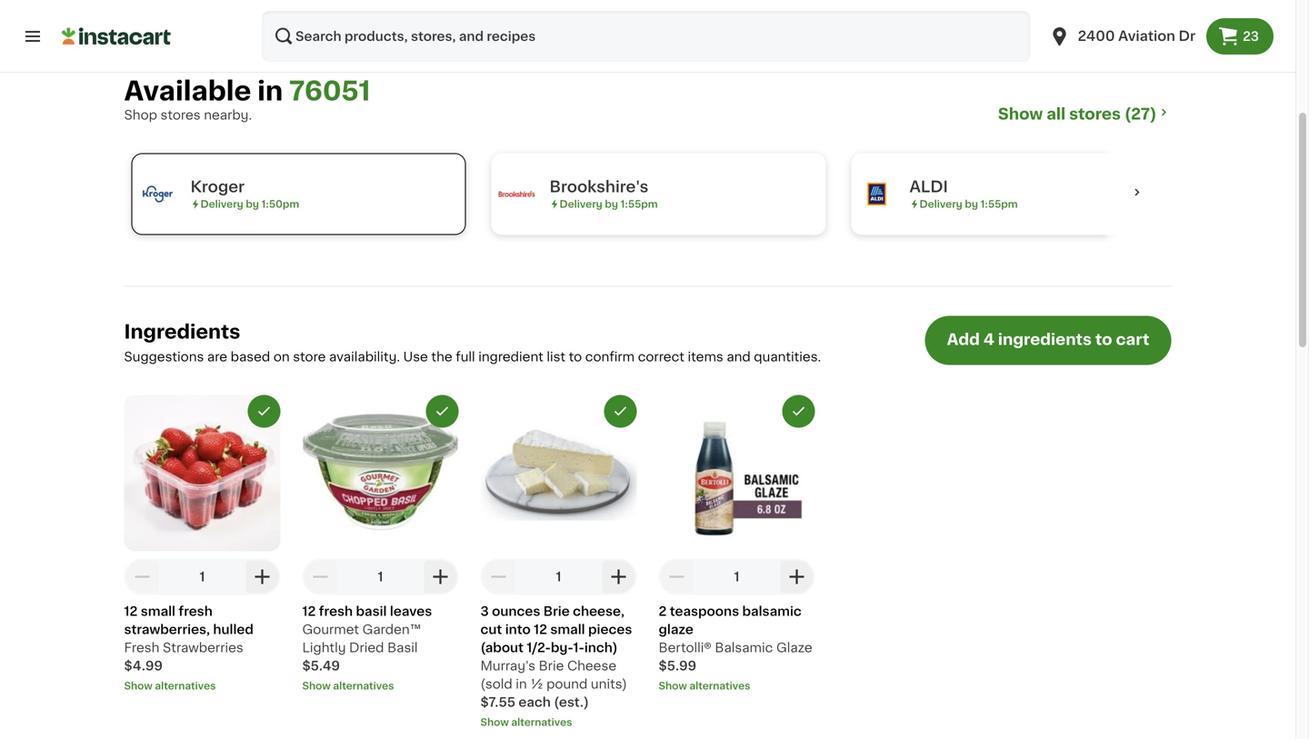 Task type: describe. For each thing, give the bounding box(es) containing it.
(est.)
[[554, 696, 589, 709]]

increment quantity image for 2 teaspoons balsamic glaze
[[786, 566, 808, 588]]

delivery by 1:50pm
[[201, 199, 299, 209]]

basil
[[388, 642, 418, 654]]

1 2400 aviation dr button from the left
[[1038, 11, 1207, 62]]

delivery for brookshire's
[[560, 199, 603, 209]]

fresh
[[124, 642, 160, 654]]

12 small fresh strawberries, hulled fresh strawberries $4.99 show alternatives
[[124, 605, 254, 691]]

unselect item image for 12 small fresh strawberries, hulled
[[256, 403, 272, 420]]

add 4 ingredients to cart button
[[926, 316, 1172, 365]]

add
[[947, 332, 980, 347]]

suggestions
[[124, 350, 204, 363]]

garden™
[[363, 623, 421, 636]]

dried
[[349, 642, 384, 654]]

store
[[293, 350, 326, 363]]

76051 button
[[289, 77, 371, 106]]

shop
[[124, 109, 157, 121]]

aldi
[[910, 179, 948, 195]]

4 product group from the left
[[659, 395, 815, 693]]

show alternatives button for $5.49
[[302, 679, 459, 693]]

leaves
[[390, 605, 432, 618]]

(about
[[481, 642, 524, 654]]

increment quantity image for 12 fresh basil leaves
[[430, 566, 452, 588]]

ingredients
[[999, 332, 1092, 347]]

increment quantity image for 12 small fresh strawberries, hulled
[[251, 566, 273, 588]]

$5.49
[[302, 660, 340, 672]]

by for kroger
[[246, 199, 259, 209]]

2 2400 aviation dr button from the left
[[1049, 11, 1196, 62]]

½
[[530, 678, 543, 691]]

1:55pm for aldi
[[981, 199, 1018, 209]]

availability.
[[329, 350, 400, 363]]

show alternatives button for $4.99
[[124, 679, 281, 693]]

alternatives inside 2 teaspoons balsamic glaze bertolli® balsamic glaze $5.99 show alternatives
[[690, 681, 751, 691]]

delivery for kroger
[[201, 199, 244, 209]]

1 vertical spatial to
[[569, 350, 582, 363]]

ingredient
[[479, 350, 544, 363]]

in inside available in 76051 shop stores nearby.
[[258, 78, 283, 104]]

(27)
[[1125, 106, 1157, 122]]

by-
[[551, 642, 573, 654]]

decrement quantity image
[[666, 566, 688, 588]]

show inside 2 teaspoons balsamic glaze bertolli® balsamic glaze $5.99 show alternatives
[[659, 681, 687, 691]]

kroger image
[[140, 176, 176, 212]]

$4.99
[[124, 660, 163, 672]]

show inside the 3 ounces brie cheese, cut into 12 small pieces (about 1/2-by-1-inch) murray's brie cheese (sold in ½ pound units) $7.55 each (est.) show alternatives
[[481, 717, 509, 727]]

aviation
[[1119, 30, 1176, 43]]

aldi image
[[859, 176, 895, 212]]

quantities.
[[754, 350, 821, 363]]

kroger
[[191, 179, 245, 195]]

2400
[[1078, 30, 1115, 43]]

glaze
[[659, 623, 694, 636]]

1:50pm
[[262, 199, 299, 209]]

murray's
[[481, 660, 536, 672]]

0 vertical spatial brie
[[544, 605, 570, 618]]

23 button
[[1207, 18, 1274, 55]]

glaze
[[777, 642, 813, 654]]

the
[[431, 350, 453, 363]]

cheese
[[567, 660, 617, 672]]

and
[[727, 350, 751, 363]]

each
[[519, 696, 551, 709]]

12 for 12 fresh basil leaves
[[302, 605, 316, 618]]

into
[[505, 623, 531, 636]]

1/2-
[[527, 642, 551, 654]]

strawberry & brie bites image
[[648, 0, 1296, 33]]

show inside 12 small fresh strawberries, hulled fresh strawberries $4.99 show alternatives
[[124, 681, 153, 691]]

items
[[688, 350, 724, 363]]

brookshire's image
[[499, 176, 535, 212]]

decrement quantity image for fresh
[[310, 566, 332, 588]]

delivery for aldi
[[920, 199, 963, 209]]

12 fresh basil leaves gourmet garden™ lightly dried basil $5.49 show alternatives
[[302, 605, 432, 691]]

bertolli®
[[659, 642, 712, 654]]

in inside the 3 ounces brie cheese, cut into 12 small pieces (about 1/2-by-1-inch) murray's brie cheese (sold in ½ pound units) $7.55 each (est.) show alternatives
[[516, 678, 527, 691]]

3 ounces brie cheese, cut into 12 small pieces (about 1/2-by-1-inch) murray's brie cheese (sold in ½ pound units) $7.55 each (est.) show alternatives
[[481, 605, 632, 727]]

1 for fresh
[[200, 571, 205, 583]]



Task type: vqa. For each thing, say whether or not it's contained in the screenshot.
Pie within the Pillsbury Pie Crusts, Deep Dish
no



Task type: locate. For each thing, give the bounding box(es) containing it.
3 product group from the left
[[481, 395, 637, 730]]

show alternatives button down the dried
[[302, 679, 459, 693]]

unselect item image for 2 teaspoons balsamic glaze
[[791, 403, 807, 420]]

small
[[141, 605, 176, 618], [551, 623, 585, 636]]

0 horizontal spatial 12
[[124, 605, 138, 618]]

1 horizontal spatial to
[[1096, 332, 1113, 347]]

0 vertical spatial to
[[1096, 332, 1113, 347]]

delivery by 1:55pm for brookshire's
[[560, 199, 658, 209]]

1
[[200, 571, 205, 583], [378, 571, 383, 583], [556, 571, 562, 583], [734, 571, 740, 583]]

2 1:55pm from the left
[[981, 199, 1018, 209]]

unselect item image down quantities.
[[791, 403, 807, 420]]

decrement quantity image for ounces
[[488, 566, 510, 588]]

increment quantity image up balsamic
[[786, 566, 808, 588]]

available in 76051 shop stores nearby.
[[124, 78, 371, 121]]

3
[[481, 605, 489, 618]]

4 1 from the left
[[734, 571, 740, 583]]

1 1 from the left
[[200, 571, 205, 583]]

unselect item image
[[613, 403, 629, 420]]

alternatives down strawberries
[[155, 681, 216, 691]]

delivery down the 'brookshire's'
[[560, 199, 603, 209]]

available
[[124, 78, 251, 104]]

2 horizontal spatial decrement quantity image
[[488, 566, 510, 588]]

0 vertical spatial in
[[258, 78, 283, 104]]

alternatives inside 12 small fresh strawberries, hulled fresh strawberries $4.99 show alternatives
[[155, 681, 216, 691]]

$5.99
[[659, 660, 697, 672]]

increment quantity image
[[251, 566, 273, 588], [430, 566, 452, 588], [608, 566, 630, 588], [786, 566, 808, 588]]

show alternatives button
[[124, 679, 281, 693], [302, 679, 459, 693], [659, 679, 815, 693], [481, 715, 637, 730]]

12 inside 12 small fresh strawberries, hulled fresh strawberries $4.99 show alternatives
[[124, 605, 138, 618]]

delivery down kroger
[[201, 199, 244, 209]]

alternatives
[[155, 681, 216, 691], [333, 681, 394, 691], [690, 681, 751, 691], [511, 717, 572, 727]]

use
[[403, 350, 428, 363]]

decrement quantity image
[[131, 566, 153, 588], [310, 566, 332, 588], [488, 566, 510, 588]]

full
[[456, 350, 475, 363]]

1 horizontal spatial by
[[605, 199, 618, 209]]

delivery down aldi
[[920, 199, 963, 209]]

1 vertical spatial in
[[516, 678, 527, 691]]

show down $5.49
[[302, 681, 331, 691]]

1 horizontal spatial 12
[[302, 605, 316, 618]]

4
[[984, 332, 995, 347]]

based
[[231, 350, 270, 363]]

2 horizontal spatial 12
[[534, 623, 547, 636]]

2 product group from the left
[[302, 395, 459, 693]]

strawberries,
[[124, 623, 210, 636]]

2 teaspoons balsamic glaze bertolli® balsamic glaze $5.99 show alternatives
[[659, 605, 813, 691]]

delivery
[[201, 199, 244, 209], [560, 199, 603, 209], [920, 199, 963, 209]]

0 horizontal spatial delivery
[[201, 199, 244, 209]]

small up strawberries,
[[141, 605, 176, 618]]

show down $4.99
[[124, 681, 153, 691]]

decrement quantity image for small
[[131, 566, 153, 588]]

1 delivery from the left
[[201, 199, 244, 209]]

balsamic
[[743, 605, 802, 618]]

2 delivery by 1:55pm from the left
[[920, 199, 1018, 209]]

1 increment quantity image from the left
[[251, 566, 273, 588]]

1 horizontal spatial in
[[516, 678, 527, 691]]

23
[[1243, 30, 1260, 43]]

4 increment quantity image from the left
[[786, 566, 808, 588]]

stores down available
[[161, 109, 201, 121]]

show inside the 12 fresh basil leaves gourmet garden™ lightly dried basil $5.49 show alternatives
[[302, 681, 331, 691]]

cheese,
[[573, 605, 625, 618]]

dr
[[1179, 30, 1196, 43]]

2 unselect item image from the left
[[434, 403, 451, 420]]

2 fresh from the left
[[319, 605, 353, 618]]

3 decrement quantity image from the left
[[488, 566, 510, 588]]

1 horizontal spatial 1:55pm
[[981, 199, 1018, 209]]

suggestions are based on store availability. use the full ingredient list to confirm correct items and quantities.
[[124, 350, 821, 363]]

fresh up strawberries,
[[179, 605, 213, 618]]

1 delivery by 1:55pm from the left
[[560, 199, 658, 209]]

stores inside available in 76051 shop stores nearby.
[[161, 109, 201, 121]]

small inside 12 small fresh strawberries, hulled fresh strawberries $4.99 show alternatives
[[141, 605, 176, 618]]

unselect item image for 12 fresh basil leaves
[[434, 403, 451, 420]]

1 up teaspoons
[[734, 571, 740, 583]]

0 horizontal spatial unselect item image
[[256, 403, 272, 420]]

alternatives inside the 12 fresh basil leaves gourmet garden™ lightly dried basil $5.49 show alternatives
[[333, 681, 394, 691]]

1 horizontal spatial unselect item image
[[434, 403, 451, 420]]

12 for 12 small fresh strawberries, hulled
[[124, 605, 138, 618]]

in left ½
[[516, 678, 527, 691]]

by for brookshire's
[[605, 199, 618, 209]]

show alternatives button for $5.99
[[659, 679, 815, 693]]

0 horizontal spatial small
[[141, 605, 176, 618]]

add 4 ingredients to cart
[[947, 332, 1150, 347]]

3 by from the left
[[965, 199, 979, 209]]

0 horizontal spatial fresh
[[179, 605, 213, 618]]

1 horizontal spatial small
[[551, 623, 585, 636]]

1 horizontal spatial decrement quantity image
[[310, 566, 332, 588]]

1 for balsamic
[[734, 571, 740, 583]]

increment quantity image up cheese,
[[608, 566, 630, 588]]

by for aldi
[[965, 199, 979, 209]]

1 unselect item image from the left
[[256, 403, 272, 420]]

2 decrement quantity image from the left
[[310, 566, 332, 588]]

show down $7.55
[[481, 717, 509, 727]]

1:55pm
[[621, 199, 658, 209], [981, 199, 1018, 209]]

decrement quantity image up the gourmet
[[310, 566, 332, 588]]

1 vertical spatial small
[[551, 623, 585, 636]]

1 by from the left
[[246, 199, 259, 209]]

decrement quantity image up 3 at the bottom left
[[488, 566, 510, 588]]

small up "by-"
[[551, 623, 585, 636]]

increment quantity image for 3 ounces brie cheese, cut into 12 small pieces (about 1/2-by-1-inch)
[[608, 566, 630, 588]]

stores right all
[[1070, 106, 1121, 122]]

show alternatives button down the (est.)
[[481, 715, 637, 730]]

0 horizontal spatial to
[[569, 350, 582, 363]]

fresh
[[179, 605, 213, 618], [319, 605, 353, 618]]

1 up strawberries,
[[200, 571, 205, 583]]

1 horizontal spatial fresh
[[319, 605, 353, 618]]

2 1 from the left
[[378, 571, 383, 583]]

show inside "button"
[[999, 106, 1043, 122]]

1 vertical spatial brie
[[539, 660, 564, 672]]

unselect item image down the
[[434, 403, 451, 420]]

to left 'cart'
[[1096, 332, 1113, 347]]

fresh inside the 12 fresh basil leaves gourmet garden™ lightly dried basil $5.49 show alternatives
[[319, 605, 353, 618]]

0 horizontal spatial delivery by 1:55pm
[[560, 199, 658, 209]]

2400 aviation dr button
[[1038, 11, 1207, 62], [1049, 11, 1196, 62]]

show alternatives button for $7.55 each (est.)
[[481, 715, 637, 730]]

pound
[[547, 678, 588, 691]]

by
[[246, 199, 259, 209], [605, 199, 618, 209], [965, 199, 979, 209]]

show alternatives button down strawberries
[[124, 679, 281, 693]]

Search field
[[262, 11, 1031, 62]]

2 horizontal spatial unselect item image
[[791, 403, 807, 420]]

1:55pm for brookshire's
[[621, 199, 658, 209]]

2 delivery from the left
[[560, 199, 603, 209]]

in
[[258, 78, 283, 104], [516, 678, 527, 691]]

2 increment quantity image from the left
[[430, 566, 452, 588]]

1 for brie
[[556, 571, 562, 583]]

1 decrement quantity image from the left
[[131, 566, 153, 588]]

1 horizontal spatial delivery by 1:55pm
[[920, 199, 1018, 209]]

cut
[[481, 623, 502, 636]]

12 up "1/2-"
[[534, 623, 547, 636]]

show down $5.99
[[659, 681, 687, 691]]

ounces
[[492, 605, 541, 618]]

2400 aviation dr
[[1078, 30, 1196, 43]]

alternatives down the each
[[511, 717, 572, 727]]

strawberries
[[163, 642, 244, 654]]

hulled
[[213, 623, 254, 636]]

increment quantity image up hulled
[[251, 566, 273, 588]]

show left all
[[999, 106, 1043, 122]]

3 increment quantity image from the left
[[608, 566, 630, 588]]

(sold
[[481, 678, 513, 691]]

alternatives down balsamic
[[690, 681, 751, 691]]

0 horizontal spatial in
[[258, 78, 283, 104]]

1 up the basil
[[378, 571, 383, 583]]

1 fresh from the left
[[179, 605, 213, 618]]

0 horizontal spatial decrement quantity image
[[131, 566, 153, 588]]

balsamic
[[715, 642, 773, 654]]

stores inside "button"
[[1070, 106, 1121, 122]]

3 1 from the left
[[556, 571, 562, 583]]

12 up the 'fresh'
[[124, 605, 138, 618]]

1 horizontal spatial stores
[[1070, 106, 1121, 122]]

to right "list"
[[569, 350, 582, 363]]

instacart logo image
[[62, 25, 171, 47]]

2 horizontal spatial by
[[965, 199, 979, 209]]

confirm
[[586, 350, 635, 363]]

12 up the gourmet
[[302, 605, 316, 618]]

show all stores (27)
[[999, 106, 1157, 122]]

decrement quantity image up strawberries,
[[131, 566, 153, 588]]

0 horizontal spatial 1:55pm
[[621, 199, 658, 209]]

show alternatives button down balsamic
[[659, 679, 815, 693]]

to
[[1096, 332, 1113, 347], [569, 350, 582, 363]]

gourmet
[[302, 623, 359, 636]]

brie down "by-"
[[539, 660, 564, 672]]

cart
[[1116, 332, 1150, 347]]

show all stores (27) button
[[999, 104, 1172, 124]]

0 vertical spatial small
[[141, 605, 176, 618]]

1 horizontal spatial delivery
[[560, 199, 603, 209]]

correct
[[638, 350, 685, 363]]

delivery by 1:55pm
[[560, 199, 658, 209], [920, 199, 1018, 209]]

stores
[[1070, 106, 1121, 122], [161, 109, 201, 121]]

inch)
[[585, 642, 618, 654]]

increment quantity image up leaves
[[430, 566, 452, 588]]

all
[[1047, 106, 1066, 122]]

1 product group from the left
[[124, 395, 281, 693]]

delivery by 1:55pm down aldi
[[920, 199, 1018, 209]]

unselect item image down based
[[256, 403, 272, 420]]

show
[[999, 106, 1043, 122], [124, 681, 153, 691], [302, 681, 331, 691], [659, 681, 687, 691], [481, 717, 509, 727]]

basil
[[356, 605, 387, 618]]

3 delivery from the left
[[920, 199, 963, 209]]

2 horizontal spatial delivery
[[920, 199, 963, 209]]

brookshire's
[[550, 179, 649, 195]]

units)
[[591, 678, 627, 691]]

0 horizontal spatial stores
[[161, 109, 201, 121]]

lightly
[[302, 642, 346, 654]]

12 inside the 12 fresh basil leaves gourmet garden™ lightly dried basil $5.49 show alternatives
[[302, 605, 316, 618]]

fresh up the gourmet
[[319, 605, 353, 618]]

alternatives down the dried
[[333, 681, 394, 691]]

$7.55
[[481, 696, 516, 709]]

1 up "by-"
[[556, 571, 562, 583]]

are
[[207, 350, 227, 363]]

76051
[[289, 78, 371, 104]]

pieces
[[588, 623, 632, 636]]

teaspoons
[[670, 605, 740, 618]]

1-
[[573, 642, 585, 654]]

nearby.
[[204, 109, 252, 121]]

1 for basil
[[378, 571, 383, 583]]

product group
[[124, 395, 281, 693], [302, 395, 459, 693], [481, 395, 637, 730], [659, 395, 815, 693]]

in left 76051
[[258, 78, 283, 104]]

3 unselect item image from the left
[[791, 403, 807, 420]]

unselect item image
[[256, 403, 272, 420], [434, 403, 451, 420], [791, 403, 807, 420]]

brie
[[544, 605, 570, 618], [539, 660, 564, 672]]

alternatives inside the 3 ounces brie cheese, cut into 12 small pieces (about 1/2-by-1-inch) murray's brie cheese (sold in ½ pound units) $7.55 each (est.) show alternatives
[[511, 717, 572, 727]]

0 horizontal spatial by
[[246, 199, 259, 209]]

list
[[547, 350, 566, 363]]

delivery by 1:55pm for aldi
[[920, 199, 1018, 209]]

None search field
[[262, 11, 1031, 62]]

2
[[659, 605, 667, 618]]

on
[[274, 350, 290, 363]]

2 by from the left
[[605, 199, 618, 209]]

small inside the 3 ounces brie cheese, cut into 12 small pieces (about 1/2-by-1-inch) murray's brie cheese (sold in ½ pound units) $7.55 each (est.) show alternatives
[[551, 623, 585, 636]]

fresh inside 12 small fresh strawberries, hulled fresh strawberries $4.99 show alternatives
[[179, 605, 213, 618]]

to inside button
[[1096, 332, 1113, 347]]

12 inside the 3 ounces brie cheese, cut into 12 small pieces (about 1/2-by-1-inch) murray's brie cheese (sold in ½ pound units) $7.55 each (est.) show alternatives
[[534, 623, 547, 636]]

delivery by 1:55pm down the 'brookshire's'
[[560, 199, 658, 209]]

1 1:55pm from the left
[[621, 199, 658, 209]]

brie up "by-"
[[544, 605, 570, 618]]



